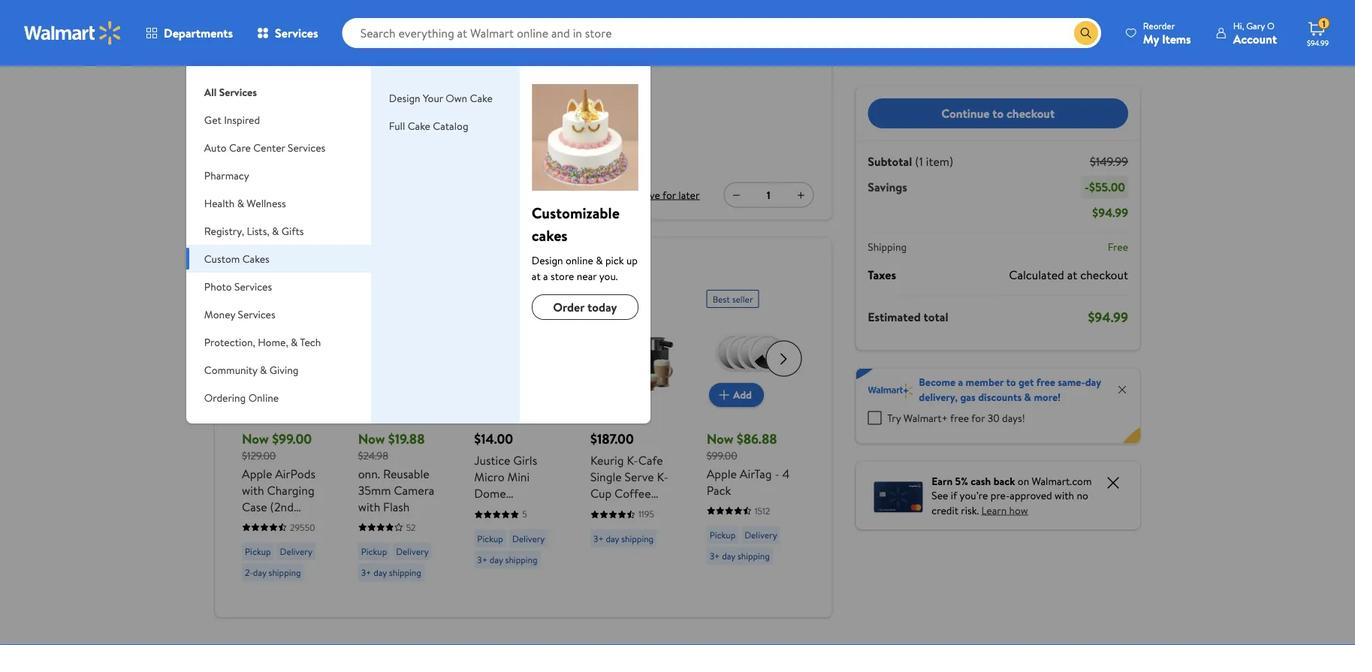 Task type: describe. For each thing, give the bounding box(es) containing it.
cash
[[971, 474, 991, 488]]

$99.00 inside the now $86.88 $99.00 apple airtag - 4 pack
[[707, 448, 738, 463]]

$14.00
[[474, 429, 513, 448]]

best for $19.88
[[364, 292, 381, 305]]

best for justice
[[480, 292, 498, 305]]

banner containing become a member to get free same-day delivery, gas discounts & more!
[[856, 369, 1140, 444]]

pink
[[535, 501, 557, 518]]

1 horizontal spatial k-
[[657, 468, 669, 485]]

near
[[577, 269, 597, 283]]

member
[[966, 375, 1004, 390]]

dye
[[492, 518, 513, 535]]

cup
[[591, 485, 612, 501]]

29550
[[290, 521, 315, 533]]

delivery for $99.00
[[280, 545, 313, 558]]

custom cakes button
[[186, 245, 371, 273]]

registry,
[[204, 224, 244, 238]]

custom
[[204, 251, 240, 266]]

& left giving
[[260, 362, 267, 377]]

continue to checkout button
[[868, 98, 1128, 128]]

get inspired button
[[186, 106, 371, 134]]

next slide for horizontalscrollerrecommendations list image
[[766, 341, 802, 377]]

save for later
[[639, 187, 700, 202]]

to inside button
[[993, 105, 1004, 122]]

protection
[[393, 65, 442, 80]]

become a member to get free same-day delivery, gas discounts & more!
[[919, 375, 1101, 404]]

$187.00
[[591, 429, 634, 448]]

ordering online button
[[186, 384, 371, 412]]

dome
[[474, 485, 506, 501]]

day inside the now $19.88 group
[[374, 566, 387, 579]]

3-
[[354, 121, 363, 136]]

estimated total
[[868, 309, 949, 325]]

money services
[[204, 307, 275, 322]]

subtotal
[[868, 153, 912, 170]]

$187.00 keurig k-cafe single serve k- cup coffee maker, latte maker and cappuccino maker, dark charcoal
[[591, 429, 669, 584]]

& inside become a member to get free same-day delivery, gas discounts & more!
[[1024, 390, 1032, 404]]

you.
[[599, 269, 618, 283]]

$149.99 for $149.99 you save $55.00
[[780, 3, 814, 18]]

center
[[253, 140, 285, 155]]

$99.00 inside now $99.00 $129.00 apple airpods with charging case (2nd generation)
[[272, 429, 312, 448]]

remove
[[573, 187, 610, 202]]

0 horizontal spatial k-
[[627, 452, 638, 468]]

selected
[[426, 102, 459, 115]]

all services link
[[186, 66, 371, 106]]

same-
[[1058, 375, 1085, 390]]

$187.00 group
[[591, 284, 680, 584]]

protection,
[[204, 335, 255, 349]]

departments button
[[134, 15, 245, 51]]

shipping for $99.00
[[269, 566, 301, 579]]

$11.00
[[413, 121, 439, 136]]

maker
[[591, 518, 623, 535]]

by
[[466, 65, 477, 80]]

community
[[204, 362, 257, 377]]

now $19.88 $24.98 onn. reusable 35mm camera with flash
[[358, 429, 435, 515]]

all services
[[204, 85, 257, 99]]

you
[[753, 20, 765, 30]]

pickup for $19.88
[[361, 545, 387, 558]]

discounts
[[978, 390, 1022, 404]]

now inside the now $86.88 $99.00 apple airtag - 4 pack
[[707, 429, 734, 448]]

gift ideas for less
[[233, 256, 335, 275]]

departments
[[164, 25, 233, 41]]

up
[[626, 253, 638, 267]]

walmart plus image
[[868, 383, 913, 399]]

continue to checkout
[[942, 105, 1055, 122]]

one
[[354, 102, 369, 115]]

no
[[1077, 488, 1088, 503]]

year for 2-
[[363, 145, 382, 160]]

on
[[1018, 474, 1029, 488]]

1 vertical spatial $94.99
[[1093, 204, 1128, 221]]

dark
[[628, 551, 653, 568]]

4
[[782, 465, 790, 482]]

cakes
[[242, 251, 269, 266]]

estimated
[[868, 309, 921, 325]]

crossbody,
[[474, 501, 532, 518]]

now $19.88 group
[[358, 284, 447, 588]]

a inside view details (only one option can be selected at a time.)
[[471, 102, 475, 115]]

$8.00
[[412, 145, 438, 160]]

generation)
[[242, 515, 304, 531]]

see
[[932, 488, 948, 503]]

view details button
[[331, 83, 385, 98]]

a inside the customizable cakes design online & pick up at a store near you.
[[543, 269, 548, 283]]

wellness
[[247, 196, 286, 210]]

onn.
[[358, 465, 380, 482]]

3+ inside $187.00 group
[[594, 532, 604, 545]]

tie
[[474, 518, 490, 535]]

pre-
[[991, 488, 1010, 503]]

add inside now $86.88 group
[[733, 387, 752, 402]]

get
[[204, 112, 221, 127]]

$86.88
[[737, 429, 777, 448]]

now for now $99.00
[[242, 429, 269, 448]]

- inside the now $86.88 $99.00 apple airtag - 4 pack
[[775, 465, 780, 482]]

2 vertical spatial $94.99
[[1088, 308, 1128, 326]]

0 horizontal spatial for
[[293, 256, 311, 275]]

airpods
[[275, 465, 315, 482]]

day inside become a member to get free same-day delivery, gas discounts & more!
[[1085, 375, 1101, 390]]

delivery for justice
[[512, 532, 545, 545]]

at inside the customizable cakes design online & pick up at a store near you.
[[532, 269, 541, 283]]

seller for justice
[[500, 292, 521, 305]]

account
[[1233, 30, 1277, 47]]

with for $99.00
[[242, 482, 264, 498]]

best seller inside now $86.88 group
[[713, 292, 753, 305]]

now $86.88 group
[[707, 284, 796, 571]]

2 maker, from the top
[[591, 551, 625, 568]]

airtag
[[740, 465, 772, 482]]

apple for $99.00
[[242, 465, 272, 482]]

day inside $187.00 group
[[606, 532, 619, 545]]

add to cart image for $99.00
[[250, 386, 268, 404]]

total
[[924, 309, 949, 325]]

(only
[[331, 102, 352, 115]]

reorder
[[1143, 19, 1175, 32]]

keurig
[[591, 452, 624, 468]]

micro
[[474, 468, 505, 485]]

health & wellness button
[[186, 189, 371, 217]]

walmart image
[[24, 21, 122, 45]]

close walmart plus section image
[[1116, 384, 1128, 396]]

apple for $86.88
[[707, 465, 737, 482]]

learn how link
[[982, 503, 1028, 518]]

increase quantity sony wh-ch720n-noise canceling wireless bluetooth headphones- black, current quantity 1 image
[[795, 189, 807, 201]]

$149.99 for $149.99
[[1090, 153, 1128, 170]]

hi, gary o account
[[1233, 19, 1277, 47]]

$149.99 you save $55.00
[[753, 3, 814, 31]]

$14.00 group
[[474, 284, 563, 574]]

charging
[[267, 482, 315, 498]]

inspired
[[224, 112, 260, 127]]

calculated at checkout
[[1009, 266, 1128, 283]]

shipping inside now $86.88 group
[[738, 550, 770, 562]]

seller for $99.00
[[267, 292, 288, 305]]

free for free
[[1108, 240, 1128, 254]]

cakes
[[532, 225, 568, 246]]

1 horizontal spatial 1
[[1323, 17, 1326, 30]]

shipping inside $187.00 group
[[621, 532, 654, 545]]

walmart+
[[904, 411, 948, 425]]

3+ day shipping inside $187.00 group
[[594, 532, 654, 545]]

& inside dropdown button
[[237, 196, 244, 210]]

custom cakes image
[[532, 84, 638, 191]]

all
[[204, 85, 217, 99]]

$129.00
[[242, 448, 276, 463]]

latte
[[628, 501, 655, 518]]



Task type: locate. For each thing, give the bounding box(es) containing it.
1 apple from the left
[[242, 465, 272, 482]]

1 now from the left
[[242, 429, 269, 448]]

photo services
[[204, 279, 272, 294]]

add button for now
[[244, 383, 299, 407]]

at inside view details (only one option can be selected at a time.)
[[461, 102, 469, 115]]

pickup inside the now $19.88 group
[[361, 545, 387, 558]]

full cake catalog
[[389, 118, 468, 133]]

3-year plan - $11.00
[[354, 121, 439, 136]]

0 horizontal spatial now
[[242, 429, 269, 448]]

now inside now $19.88 $24.98 onn. reusable 35mm camera with flash
[[358, 429, 385, 448]]

delivery down 1512
[[745, 529, 777, 541]]

you're
[[960, 488, 988, 503]]

services inside "dropdown button"
[[238, 307, 275, 322]]

design
[[389, 91, 420, 105], [532, 253, 563, 267]]

services right "center" at left
[[288, 140, 325, 155]]

1 vertical spatial a
[[543, 269, 548, 283]]

Search search field
[[342, 18, 1101, 48]]

own
[[446, 91, 467, 105]]

2- inside now $99.00 group
[[245, 566, 253, 579]]

0 horizontal spatial $149.99
[[780, 3, 814, 18]]

checkout right continue
[[1007, 105, 1055, 122]]

1 vertical spatial $55.00
[[1089, 179, 1125, 195]]

delivery inside the now $19.88 group
[[396, 545, 429, 558]]

0 horizontal spatial cake
[[408, 118, 430, 133]]

0 vertical spatial 1
[[1323, 17, 1326, 30]]

$99.00
[[272, 429, 312, 448], [707, 448, 738, 463]]

delivery inside now $86.88 group
[[745, 529, 777, 541]]

& inside 'dropdown button'
[[272, 224, 279, 238]]

at right 'calculated'
[[1067, 266, 1078, 283]]

store
[[551, 269, 574, 283]]

1 horizontal spatial $55.00
[[1089, 179, 1125, 195]]

1 horizontal spatial at
[[532, 269, 541, 283]]

with inside now $99.00 $129.00 apple airpods with charging case (2nd generation)
[[242, 482, 264, 498]]

day down "generation)"
[[253, 566, 266, 579]]

banner
[[856, 369, 1140, 444]]

checkout for calculated at checkout
[[1080, 266, 1128, 283]]

sony wh-ch720n-noise canceling wireless bluetooth headphones- black, with add-on services, 1 in cart image
[[233, 0, 305, 54]]

design down protection
[[389, 91, 420, 105]]

0 horizontal spatial a
[[471, 102, 475, 115]]

best inside the now $19.88 group
[[364, 292, 381, 305]]

3+ day shipping inside the now $19.88 group
[[361, 566, 421, 579]]

services inside "link"
[[219, 85, 257, 99]]

0 vertical spatial maker,
[[591, 501, 625, 518]]

0 vertical spatial $94.99
[[1307, 38, 1329, 48]]

now down online
[[242, 429, 269, 448]]

2 plan from the top
[[384, 145, 403, 160]]

1 vertical spatial $149.99
[[1090, 153, 1128, 170]]

1 add button from the left
[[244, 383, 299, 407]]

3+ inside $14.00 group
[[477, 553, 488, 566]]

1 horizontal spatial free
[[1108, 240, 1128, 254]]

3 add button from the left
[[709, 383, 764, 407]]

apple
[[242, 465, 272, 482], [707, 465, 737, 482]]

services for photo services
[[234, 279, 272, 294]]

day down pack
[[722, 550, 735, 562]]

1 vertical spatial year
[[363, 145, 382, 160]]

& left gifts
[[272, 224, 279, 238]]

1 horizontal spatial for
[[663, 187, 676, 202]]

0 horizontal spatial design
[[389, 91, 420, 105]]

services for money services
[[238, 307, 275, 322]]

best seller inside $14.00 group
[[480, 292, 521, 305]]

delivery inside $14.00 group
[[512, 532, 545, 545]]

shipping down dye
[[505, 553, 538, 566]]

add button down giving
[[244, 383, 299, 407]]

shipping up the dark
[[621, 532, 654, 545]]

1 seller from the left
[[267, 292, 288, 305]]

best seller for $99.00
[[248, 292, 288, 305]]

shipping
[[621, 532, 654, 545], [738, 550, 770, 562], [505, 553, 538, 566], [269, 566, 301, 579], [389, 566, 421, 579]]

view details (only one option can be selected at a time.)
[[331, 83, 500, 115]]

2 apple from the left
[[707, 465, 737, 482]]

1 year from the top
[[363, 121, 382, 136]]

plan for $11.00
[[385, 121, 404, 136]]

earn 5% cash back on walmart.com
[[932, 474, 1092, 488]]

plan down option on the left top of page
[[385, 121, 404, 136]]

2- down 3-
[[354, 145, 363, 160]]

1 horizontal spatial to
[[1006, 375, 1016, 390]]

seller inside now $86.88 group
[[732, 292, 753, 305]]

$55.00
[[787, 18, 814, 31], [1089, 179, 1125, 195]]

walmart
[[352, 65, 390, 80]]

at right selected
[[461, 102, 469, 115]]

protection, home, & tech
[[204, 335, 321, 349]]

online
[[566, 253, 593, 267]]

pickup up 2-day shipping
[[245, 545, 271, 558]]

1 vertical spatial maker,
[[591, 551, 625, 568]]

with left (2nd
[[242, 482, 264, 498]]

$19.88
[[388, 429, 425, 448]]

services up protection, home, & tech
[[238, 307, 275, 322]]

0 horizontal spatial 2-
[[245, 566, 253, 579]]

a right become at the right of page
[[958, 375, 963, 390]]

day inside $14.00 group
[[490, 553, 503, 566]]

apple inside now $99.00 $129.00 apple airpods with charging case (2nd generation)
[[242, 465, 272, 482]]

3+ day shipping up the dark
[[594, 532, 654, 545]]

2- for day
[[245, 566, 253, 579]]

best inside now $99.00 group
[[248, 292, 265, 305]]

0 vertical spatial for
[[663, 187, 676, 202]]

cake right own
[[470, 91, 493, 105]]

walmart.com
[[1032, 474, 1092, 488]]

services
[[275, 25, 318, 41], [219, 85, 257, 99], [288, 140, 325, 155], [234, 279, 272, 294], [238, 307, 275, 322]]

2- for year
[[354, 145, 363, 160]]

4 best from the left
[[713, 292, 730, 305]]

(2nd
[[270, 498, 294, 515]]

1 right o
[[1323, 17, 1326, 30]]

add down 'community & giving' dropdown button
[[268, 387, 287, 402]]

free inside become a member to get free same-day delivery, gas discounts & more!
[[1037, 375, 1055, 390]]

pack
[[707, 482, 731, 498]]

free right get
[[1037, 375, 1055, 390]]

add button inside now $99.00 group
[[244, 383, 299, 407]]

add inside $14.00 group
[[501, 387, 520, 402]]

3+ day shipping down dye
[[477, 553, 538, 566]]

capital one credit card image
[[874, 479, 923, 513]]

& left pick
[[596, 253, 603, 267]]

1 best seller from the left
[[248, 292, 288, 305]]

plan down 3-year plan - $11.00
[[384, 145, 403, 160]]

a left time.)
[[471, 102, 475, 115]]

delivery inside now $99.00 group
[[280, 545, 313, 558]]

now inside now $99.00 $129.00 apple airpods with charging case (2nd generation)
[[242, 429, 269, 448]]

risk.
[[961, 503, 979, 518]]

2 now from the left
[[358, 429, 385, 448]]

1 horizontal spatial a
[[543, 269, 548, 283]]

3 best seller from the left
[[480, 292, 521, 305]]

apple inside the now $86.88 $99.00 apple airtag - 4 pack
[[707, 465, 737, 482]]

now for now $19.88
[[358, 429, 385, 448]]

pharmacy
[[204, 168, 249, 183]]

pickup down pack
[[710, 529, 736, 541]]

0 horizontal spatial to
[[993, 105, 1004, 122]]

best seller
[[248, 292, 288, 305], [364, 292, 405, 305], [480, 292, 521, 305], [713, 292, 753, 305]]

1 horizontal spatial $99.00
[[707, 448, 738, 463]]

2 best seller from the left
[[364, 292, 405, 305]]

0 horizontal spatial apple
[[242, 465, 272, 482]]

30
[[988, 411, 1000, 425]]

3+ day shipping inside $14.00 group
[[477, 553, 538, 566]]

0 horizontal spatial at
[[461, 102, 469, 115]]

save for later button
[[636, 183, 703, 207]]

2 add button from the left
[[477, 383, 532, 407]]

4 seller from the left
[[732, 292, 753, 305]]

$55.00 inside the $149.99 you save $55.00
[[787, 18, 814, 31]]

continue
[[942, 105, 990, 122]]

year down the one
[[363, 121, 382, 136]]

& inside the customizable cakes design online & pick up at a store near you.
[[596, 253, 603, 267]]

1 vertical spatial 2-
[[245, 566, 253, 579]]

flash
[[383, 498, 410, 515]]

auto
[[204, 140, 227, 155]]

2 add to cart image from the left
[[367, 386, 385, 404]]

dismiss capital one banner image
[[1104, 474, 1122, 492]]

0 horizontal spatial add button
[[244, 383, 299, 407]]

0 vertical spatial design
[[389, 91, 420, 105]]

free
[[1037, 375, 1055, 390], [950, 411, 969, 425]]

3+ day shipping inside now $86.88 group
[[710, 550, 770, 562]]

4 best seller from the left
[[713, 292, 753, 305]]

now
[[242, 429, 269, 448], [358, 429, 385, 448], [707, 429, 734, 448]]

delivery down 29550
[[280, 545, 313, 558]]

hi,
[[1233, 19, 1244, 32]]

shipping
[[868, 240, 907, 254]]

2 horizontal spatial a
[[958, 375, 963, 390]]

and
[[626, 518, 644, 535]]

day left returns at the left of the page
[[371, 23, 387, 38]]

order
[[553, 299, 585, 316]]

0 horizontal spatial free
[[950, 411, 969, 425]]

learn how
[[982, 503, 1028, 518]]

for left 30
[[972, 411, 985, 425]]

1 horizontal spatial add to cart image
[[367, 386, 385, 404]]

best seller inside now $99.00 group
[[248, 292, 288, 305]]

shipping inside now $99.00 group
[[269, 566, 301, 579]]

day left close walmart plus section 'image'
[[1085, 375, 1101, 390]]

ideas
[[260, 256, 290, 275]]

2 vertical spatial a
[[958, 375, 963, 390]]

add to cart image down community & giving
[[250, 386, 268, 404]]

0 vertical spatial to
[[993, 105, 1004, 122]]

0 horizontal spatial with
[[242, 482, 264, 498]]

pickup down crossbody,
[[477, 532, 503, 545]]

1 vertical spatial checkout
[[1080, 266, 1128, 283]]

for right save
[[663, 187, 676, 202]]

pickup for justice
[[477, 532, 503, 545]]

to right continue
[[993, 105, 1004, 122]]

1 horizontal spatial apple
[[707, 465, 737, 482]]

0 vertical spatial $55.00
[[787, 18, 814, 31]]

1 best from the left
[[248, 292, 265, 305]]

taxes
[[868, 266, 896, 283]]

day down dye
[[490, 553, 503, 566]]

plan for $8.00
[[384, 145, 403, 160]]

1 add to cart image from the left
[[250, 386, 268, 404]]

1 horizontal spatial cake
[[470, 91, 493, 105]]

shipping for justice
[[505, 553, 538, 566]]

design up store on the top left of page
[[532, 253, 563, 267]]

3+ inside now $86.88 group
[[710, 550, 720, 562]]

$94.99 down 'calculated at checkout'
[[1088, 308, 1128, 326]]

online
[[248, 390, 279, 405]]

reusable
[[383, 465, 430, 482]]

0 vertical spatial a
[[471, 102, 475, 115]]

1 vertical spatial free
[[1108, 240, 1128, 254]]

money services button
[[186, 301, 371, 328]]

community & giving
[[204, 362, 299, 377]]

2 horizontal spatial at
[[1067, 266, 1078, 283]]

1 horizontal spatial design
[[532, 253, 563, 267]]

add up $14.00
[[501, 387, 520, 402]]

1 horizontal spatial now
[[358, 429, 385, 448]]

best seller for justice
[[480, 292, 521, 305]]

your
[[423, 91, 443, 105]]

now up onn.
[[358, 429, 385, 448]]

health
[[204, 196, 235, 210]]

k- right serve
[[657, 468, 669, 485]]

a left store on the top left of page
[[543, 269, 548, 283]]

5
[[522, 507, 527, 520]]

0 horizontal spatial $99.00
[[272, 429, 312, 448]]

3+ day shipping
[[594, 532, 654, 545], [710, 550, 770, 562], [477, 553, 538, 566], [361, 566, 421, 579]]

& left tech
[[291, 335, 298, 349]]

1 horizontal spatial free
[[1037, 375, 1055, 390]]

to inside become a member to get free same-day delivery, gas discounts & more!
[[1006, 375, 1016, 390]]

services button
[[245, 15, 330, 51]]

day inside now $99.00 group
[[253, 566, 266, 579]]

3+ day shipping down 1512
[[710, 550, 770, 562]]

add to cart image inside the now $19.88 group
[[367, 386, 385, 404]]

add button for $14.00
[[477, 383, 532, 407]]

best inside $14.00 group
[[480, 292, 498, 305]]

pickup down flash
[[361, 545, 387, 558]]

1 horizontal spatial checkout
[[1080, 266, 1128, 283]]

2-
[[354, 145, 363, 160], [245, 566, 253, 579]]

0 vertical spatial $149.99
[[780, 3, 814, 18]]

add inside now $99.00 group
[[268, 387, 287, 402]]

& left more!
[[1024, 390, 1032, 404]]

items
[[1162, 30, 1191, 47]]

1 vertical spatial cake
[[408, 118, 430, 133]]

3 seller from the left
[[500, 292, 521, 305]]

case
[[242, 498, 267, 515]]

3+ day shipping down '52'
[[361, 566, 421, 579]]

delivery down '52'
[[396, 545, 429, 558]]

now left $86.88
[[707, 429, 734, 448]]

day down flash
[[374, 566, 387, 579]]

with inside now $19.88 $24.98 onn. reusable 35mm camera with flash
[[358, 498, 380, 515]]

1 plan from the top
[[385, 121, 404, 136]]

1 vertical spatial to
[[1006, 375, 1016, 390]]

0 vertical spatial year
[[363, 121, 382, 136]]

$94.99 down -$55.00
[[1093, 204, 1128, 221]]

health & wellness
[[204, 196, 286, 210]]

registry, lists, & gifts
[[204, 224, 304, 238]]

maker, left and
[[591, 501, 625, 518]]

a
[[471, 102, 475, 115], [543, 269, 548, 283], [958, 375, 963, 390]]

delivery for $19.88
[[396, 545, 429, 558]]

add button up $14.00
[[477, 383, 532, 407]]

1 horizontal spatial with
[[358, 498, 380, 515]]

pickup for $99.00
[[245, 545, 271, 558]]

serve
[[625, 468, 654, 485]]

best
[[248, 292, 265, 305], [364, 292, 381, 305], [480, 292, 498, 305], [713, 292, 730, 305]]

add up view
[[331, 65, 349, 80]]

1195
[[639, 507, 654, 520]]

-$55.00
[[1085, 179, 1125, 195]]

seller inside the now $19.88 group
[[384, 292, 405, 305]]

shipping down 29550
[[269, 566, 301, 579]]

0 vertical spatial free
[[332, 23, 353, 38]]

free down gas
[[950, 411, 969, 425]]

services down gift
[[234, 279, 272, 294]]

calculated
[[1009, 266, 1064, 283]]

1 right decrease quantity sony wh-ch720n-noise canceling wireless bluetooth headphones- black, current quantity 1 image
[[767, 188, 771, 202]]

day inside now $86.88 group
[[722, 550, 735, 562]]

3+ inside the now $19.88 group
[[361, 566, 371, 579]]

shipping inside the now $19.88 group
[[389, 566, 421, 579]]

seller
[[267, 292, 288, 305], [384, 292, 405, 305], [500, 292, 521, 305], [732, 292, 753, 305]]

$99.00 up pack
[[707, 448, 738, 463]]

services right "all"
[[219, 85, 257, 99]]

cappuccino
[[591, 535, 652, 551]]

add to cart image for $19.88
[[367, 386, 385, 404]]

with left flash
[[358, 498, 380, 515]]

with left the no
[[1055, 488, 1074, 503]]

1 maker, from the top
[[591, 501, 625, 518]]

best inside now $86.88 group
[[713, 292, 730, 305]]

add button inside $14.00 group
[[477, 383, 532, 407]]

pickup inside $14.00 group
[[477, 532, 503, 545]]

add walmart protection plan by allstate
[[331, 65, 515, 80]]

0 horizontal spatial free
[[332, 23, 353, 38]]

get inspired
[[204, 112, 260, 127]]

design inside the customizable cakes design online & pick up at a store near you.
[[532, 253, 563, 267]]

now $99.00 $129.00 apple airpods with charging case (2nd generation)
[[242, 429, 315, 531]]

add to cart image inside add button
[[250, 386, 268, 404]]

52
[[406, 521, 416, 533]]

seller inside now $99.00 group
[[267, 292, 288, 305]]

2 best from the left
[[364, 292, 381, 305]]

free left 30-
[[332, 23, 353, 38]]

1 horizontal spatial 2-
[[354, 145, 363, 160]]

cake down be
[[408, 118, 430, 133]]

1 vertical spatial plan
[[384, 145, 403, 160]]

pickup inside now $86.88 group
[[710, 529, 736, 541]]

day left and
[[606, 532, 619, 545]]

shipping inside $14.00 group
[[505, 553, 538, 566]]

add up $86.88
[[733, 387, 752, 402]]

apple left airtag
[[707, 465, 737, 482]]

$149.99 inside the $149.99 you save $55.00
[[780, 3, 814, 18]]

with inside see if you're pre-approved with no credit risk.
[[1055, 488, 1074, 503]]

best seller for $19.88
[[364, 292, 405, 305]]

full cake catalog link
[[389, 118, 468, 133]]

add to cart image
[[715, 386, 733, 404]]

1 vertical spatial free
[[950, 411, 969, 425]]

0 horizontal spatial $55.00
[[787, 18, 814, 31]]

0 vertical spatial 2-
[[354, 145, 363, 160]]

1 vertical spatial for
[[293, 256, 311, 275]]

free 30-day returns
[[332, 23, 422, 38]]

for left less
[[293, 256, 311, 275]]

0 vertical spatial plan
[[385, 121, 404, 136]]

checkout right 'calculated'
[[1080, 266, 1128, 283]]

checkout inside button
[[1007, 105, 1055, 122]]

2 year from the top
[[363, 145, 382, 160]]

order today
[[553, 299, 617, 316]]

at left store on the top left of page
[[532, 269, 541, 283]]

add button inside now $86.88 group
[[709, 383, 764, 407]]

with
[[242, 482, 264, 498], [1055, 488, 1074, 503], [358, 498, 380, 515]]

decrease quantity sony wh-ch720n-noise canceling wireless bluetooth headphones- black, current quantity 1 image
[[730, 189, 743, 201]]

add to cart image up $24.98 at the left bottom
[[367, 386, 385, 404]]

a inside become a member to get free same-day delivery, gas discounts & more!
[[958, 375, 963, 390]]

-
[[406, 121, 410, 136], [406, 145, 410, 160], [1085, 179, 1089, 195], [775, 465, 780, 482]]

services up all services "link"
[[275, 25, 318, 41]]

add button up $86.88
[[709, 383, 764, 407]]

how
[[1009, 503, 1028, 518]]

ordering
[[204, 390, 246, 405]]

seller for $19.88
[[384, 292, 405, 305]]

$149.99 up -$55.00
[[1090, 153, 1128, 170]]

lists,
[[247, 224, 269, 238]]

0 vertical spatial free
[[1037, 375, 1055, 390]]

1 vertical spatial 1
[[767, 188, 771, 202]]

0 horizontal spatial 1
[[767, 188, 771, 202]]

shipping down 1512
[[738, 550, 770, 562]]

for inside button
[[663, 187, 676, 202]]

year for 3-
[[363, 121, 382, 136]]

free up 'calculated at checkout'
[[1108, 240, 1128, 254]]

free for free 30-day returns
[[332, 23, 353, 38]]

$99.00 up airpods
[[272, 429, 312, 448]]

now $99.00 group
[[242, 284, 331, 588]]

shipping down '52'
[[389, 566, 421, 579]]

Try Walmart+ free for 30 days! checkbox
[[868, 411, 882, 425]]

best seller inside the now $19.88 group
[[364, 292, 405, 305]]

item)
[[926, 153, 954, 170]]

add to cart image
[[250, 386, 268, 404], [367, 386, 385, 404]]

seller inside $14.00 group
[[500, 292, 521, 305]]

1 horizontal spatial add button
[[477, 383, 532, 407]]

at
[[461, 102, 469, 115], [1067, 266, 1078, 283], [532, 269, 541, 283]]

apple down $129.00
[[242, 465, 272, 482]]

delivery down 5
[[512, 532, 545, 545]]

0 vertical spatial cake
[[470, 91, 493, 105]]

3 best from the left
[[480, 292, 498, 305]]

checkout for continue to checkout
[[1007, 105, 1055, 122]]

with for if
[[1055, 488, 1074, 503]]

$149.99 up save
[[780, 3, 814, 18]]

pickup inside now $99.00 group
[[245, 545, 271, 558]]

services inside dropdown button
[[288, 140, 325, 155]]

0 vertical spatial checkout
[[1007, 105, 1055, 122]]

& right health
[[237, 196, 244, 210]]

2 horizontal spatial now
[[707, 429, 734, 448]]

maker, left the dark
[[591, 551, 625, 568]]

Walmart Site-Wide search field
[[342, 18, 1101, 48]]

2 horizontal spatial for
[[972, 411, 985, 425]]

2 horizontal spatial with
[[1055, 488, 1074, 503]]

k- right keurig
[[627, 452, 638, 468]]

best for $99.00
[[248, 292, 265, 305]]

2- down "generation)"
[[245, 566, 253, 579]]

$94.99
[[1307, 38, 1329, 48], [1093, 204, 1128, 221], [1088, 308, 1128, 326]]

catalog
[[433, 118, 468, 133]]

back
[[994, 474, 1015, 488]]

0 horizontal spatial add to cart image
[[250, 386, 268, 404]]

1 vertical spatial design
[[532, 253, 563, 267]]

0 horizontal spatial checkout
[[1007, 105, 1055, 122]]

year down 3-
[[363, 145, 382, 160]]

$94.99 right account on the top right of page
[[1307, 38, 1329, 48]]

view
[[331, 83, 353, 98]]

giving
[[270, 362, 299, 377]]

search icon image
[[1080, 27, 1092, 39]]

to left get
[[1006, 375, 1016, 390]]

30-
[[355, 23, 371, 38]]

1 horizontal spatial $149.99
[[1090, 153, 1128, 170]]

services for all services
[[219, 85, 257, 99]]

2 seller from the left
[[384, 292, 405, 305]]

2 vertical spatial for
[[972, 411, 985, 425]]

pickup
[[710, 529, 736, 541], [477, 532, 503, 545], [245, 545, 271, 558], [361, 545, 387, 558]]

see if you're pre-approved with no credit risk.
[[932, 488, 1088, 518]]

2 horizontal spatial add button
[[709, 383, 764, 407]]

k-
[[627, 452, 638, 468], [657, 468, 669, 485]]

3 now from the left
[[707, 429, 734, 448]]

shipping for $19.88
[[389, 566, 421, 579]]



Task type: vqa. For each thing, say whether or not it's contained in the screenshot.
first Add button from the right
yes



